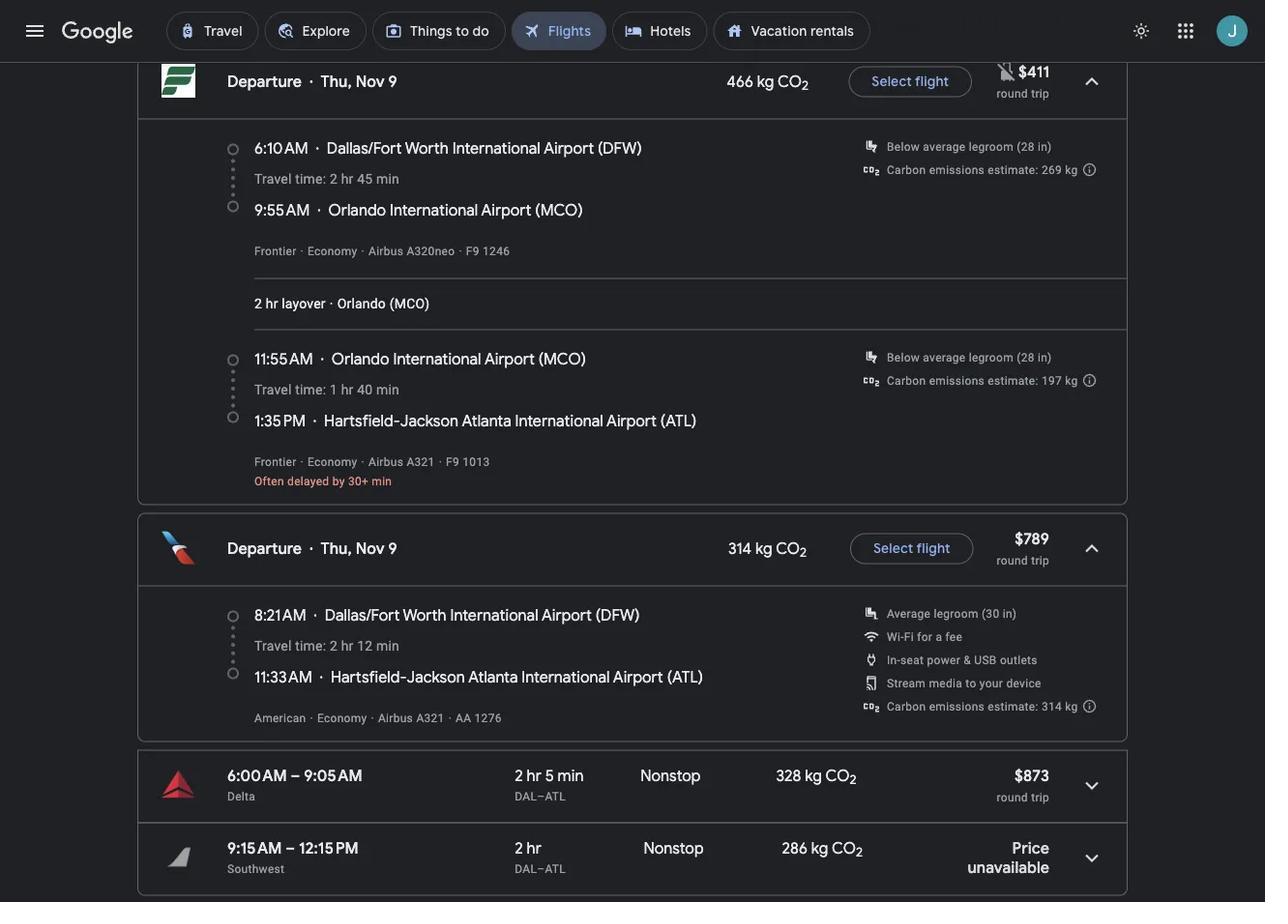 Task type: locate. For each thing, give the bounding box(es) containing it.
hartsfield-jackson atlanta international airport ( atl )
[[324, 411, 697, 431], [331, 668, 703, 687]]

travel for 6:10 am
[[254, 171, 292, 187]]

0 vertical spatial 9
[[388, 72, 397, 91]]

– for 9:05 am
[[291, 766, 300, 786]]

1 vertical spatial atlanta
[[468, 668, 518, 687]]

orlando for 11:55 am
[[332, 349, 390, 369]]

unavailable
[[968, 858, 1050, 878]]

min
[[376, 171, 400, 187], [376, 382, 400, 398], [372, 475, 392, 488], [376, 639, 400, 655], [558, 766, 584, 786]]

atlanta up 1276
[[468, 668, 518, 687]]

round trip up $411
[[997, 6, 1050, 20]]

0 vertical spatial dal
[[515, 790, 537, 804]]

1 departure from the top
[[227, 72, 302, 91]]

economy for 9:55 am
[[308, 244, 358, 258]]

below average legroom (28 in) up carbon emissions estimate: 269 kilograms element
[[887, 140, 1052, 153]]

atlanta up 1013
[[462, 411, 512, 431]]

2 thu, from the top
[[321, 539, 352, 559]]

0 vertical spatial frontier
[[254, 244, 297, 258]]

stream
[[887, 677, 926, 690]]

0 vertical spatial time:
[[295, 171, 326, 187]]

travel down 6:10 am
[[254, 171, 292, 187]]

314 inside 314 kg co 2
[[728, 539, 752, 559]]

estimate: left 197
[[988, 374, 1039, 388]]

0 vertical spatial nov
[[356, 72, 385, 91]]

1 thu, from the top
[[321, 72, 352, 91]]

southwest
[[227, 863, 285, 876]]

carbon for carbon emissions estimate: 314 kg
[[887, 700, 926, 714]]

2 below average legroom (28 in) from the top
[[887, 351, 1052, 364]]

2 thu, nov 9 from the top
[[321, 539, 397, 559]]

hartsfield-jackson atlanta international airport ( atl ) up 1013
[[324, 411, 697, 431]]

a321
[[407, 455, 435, 469], [416, 712, 445, 725]]

airbus left a320neo
[[369, 244, 404, 258]]

in) for 197
[[1038, 351, 1052, 364]]

hartsfield-jackson atlanta international airport ( atl ) up 1276
[[331, 668, 703, 687]]

2 nov from the top
[[356, 539, 385, 559]]

0 vertical spatial worth
[[405, 138, 449, 158]]

1 nov from the top
[[356, 72, 385, 91]]

nonstop flight. element
[[641, 766, 701, 789], [644, 839, 704, 862]]

frontier for 1:35 pm
[[254, 455, 297, 469]]

delta
[[227, 790, 256, 804]]

airbus
[[369, 244, 404, 258], [369, 455, 404, 469], [378, 712, 413, 725]]

3 time: from the top
[[295, 639, 326, 655]]

0 vertical spatial average
[[923, 140, 966, 153]]

below for carbon emissions estimate: 269 kg
[[887, 140, 920, 153]]

hartsfield-jackson atlanta international airport ( atl ) for airport
[[324, 411, 697, 431]]

select flight button
[[849, 59, 972, 105], [850, 526, 974, 572]]

hartsfield- down 12
[[331, 668, 407, 687]]

 image right layover
[[330, 296, 333, 312]]

select flight button for 466
[[849, 59, 972, 105]]

1 vertical spatial flight
[[917, 540, 951, 558]]

economy
[[308, 244, 358, 258], [308, 455, 358, 469], [317, 712, 367, 725]]

atl
[[548, 5, 569, 19], [666, 411, 692, 431], [672, 668, 698, 687], [545, 790, 566, 804], [545, 863, 566, 876]]

legroom for 197
[[969, 351, 1014, 364]]

layover
[[282, 296, 326, 312]]

estimate: for 269
[[988, 163, 1039, 177]]

min right 5
[[558, 766, 584, 786]]

departure for 314
[[227, 539, 302, 559]]

2 vertical spatial carbon
[[887, 700, 926, 714]]

total duration 2 hr 5 min. element
[[515, 766, 641, 789]]

$411
[[1019, 62, 1050, 82]]

average up carbon emissions estimate: 197 kilograms "element"
[[923, 351, 966, 364]]

time: for 1:35 pm
[[295, 382, 326, 398]]

travel for 11:55 am
[[254, 382, 292, 398]]

jackson up "aa"
[[407, 668, 465, 687]]

estimate: left 269
[[988, 163, 1039, 177]]

nonstop flight. element for 328
[[641, 766, 701, 789]]

co for 314
[[776, 539, 800, 559]]

1 vertical spatial thu, nov 9
[[321, 539, 397, 559]]

orlando up 40
[[332, 349, 390, 369]]

0 vertical spatial 314
[[728, 539, 752, 559]]

hr left 12
[[341, 639, 354, 655]]

1 vertical spatial select flight button
[[850, 526, 974, 572]]

5
[[545, 766, 554, 786]]

– inside 2 hr dal – atl
[[537, 863, 545, 876]]

1 vertical spatial a321
[[416, 712, 445, 725]]

0 horizontal spatial 314
[[728, 539, 752, 559]]

orlando
[[328, 200, 386, 220], [337, 296, 386, 312], [332, 349, 390, 369]]

0 vertical spatial jackson
[[400, 411, 459, 431]]

2 vertical spatial in)
[[1003, 607, 1017, 621]]

atlanta for airport
[[462, 411, 512, 431]]

change appearance image
[[1119, 8, 1165, 54]]

)
[[637, 138, 642, 158], [578, 200, 583, 220], [425, 296, 430, 312], [581, 349, 586, 369], [692, 411, 697, 431], [635, 606, 640, 626], [698, 668, 703, 687]]

airbus for orlando
[[369, 244, 404, 258]]

airbus a321 up the 30+
[[369, 455, 435, 469]]

legroom up carbon emissions estimate: 269 kg
[[969, 140, 1014, 153]]

0 vertical spatial thu,
[[321, 72, 352, 91]]

2 estimate: from the top
[[988, 374, 1039, 388]]

9:05 am
[[304, 766, 363, 786]]

1 vertical spatial select
[[874, 540, 914, 558]]

economy up the by
[[308, 455, 358, 469]]

1 vertical spatial 9
[[388, 539, 397, 559]]

0 vertical spatial economy
[[308, 244, 358, 258]]

328 kg co 2
[[776, 766, 857, 789]]

atlanta
[[462, 411, 512, 431], [468, 668, 518, 687]]

co inside 286 kg co 2
[[832, 839, 856, 859]]

 image
[[330, 296, 333, 312], [361, 455, 365, 469], [439, 455, 442, 469], [449, 712, 452, 725]]

dal down total duration 2 hr 5 min. element
[[515, 790, 537, 804]]

1 round trip from the top
[[997, 6, 1050, 20]]

1 (28 from the top
[[1017, 140, 1035, 153]]

average up carbon emissions estimate: 269 kg
[[923, 140, 966, 153]]

below up carbon emissions estimate: 197 kilograms "element"
[[887, 351, 920, 364]]

2 frontier from the top
[[254, 455, 297, 469]]

co inside 314 kg co 2
[[776, 539, 800, 559]]

3 emissions from the top
[[930, 700, 985, 714]]

3 round from the top
[[997, 554, 1028, 567]]

0 vertical spatial mco
[[541, 200, 578, 220]]

1 vertical spatial orlando
[[337, 296, 386, 312]]

a320neo
[[407, 244, 455, 258]]

0 vertical spatial select flight
[[872, 73, 949, 90]]

0 vertical spatial nonstop flight. element
[[641, 766, 701, 789]]

departure down often
[[227, 539, 302, 559]]

worth
[[405, 138, 449, 158], [403, 606, 447, 626]]

airbus up the 30+
[[369, 455, 404, 469]]

1 average from the top
[[923, 140, 966, 153]]

time: left '1'
[[295, 382, 326, 398]]

1 vertical spatial round trip
[[997, 87, 1050, 100]]

11:55 am
[[254, 349, 313, 369]]

in-
[[887, 654, 901, 667]]

min right 12
[[376, 639, 400, 655]]

below average legroom (28 in) up carbon emissions estimate: 197 kg
[[887, 351, 1052, 364]]

airbus a321
[[369, 455, 435, 469], [378, 712, 445, 725]]

1 vertical spatial legroom
[[969, 351, 1014, 364]]

emissions left 197
[[930, 374, 985, 388]]

2 vertical spatial legroom
[[934, 607, 979, 621]]

carbon emissions estimate: 269 kilograms element
[[887, 163, 1079, 177]]

2 vertical spatial travel
[[254, 639, 292, 655]]

flight
[[915, 73, 949, 90], [917, 540, 951, 558]]

flight details. leaves dallas love field airport at 6:00 am on thursday, november 9 and arrives at hartsfield-jackson atlanta international airport at 9:05 am on thursday, november 9. image
[[1069, 763, 1116, 809]]

travel up the 1:35 pm
[[254, 382, 292, 398]]

0 vertical spatial hartsfield-
[[324, 411, 400, 431]]

below for carbon emissions estimate: 197 kg
[[887, 351, 920, 364]]

dallas/fort for 6:10 am
[[327, 138, 402, 158]]

2 (28 from the top
[[1017, 351, 1035, 364]]

2 time: from the top
[[295, 382, 326, 398]]

1 vertical spatial orlando international airport ( mco )
[[332, 349, 586, 369]]

select flight
[[872, 73, 949, 90], [874, 540, 951, 558]]

emissions down stream media to your device
[[930, 700, 985, 714]]

orlando international airport ( mco ) for 9:55 am
[[328, 200, 583, 220]]

9
[[388, 72, 397, 91], [388, 539, 397, 559]]

0 vertical spatial flight
[[915, 73, 949, 90]]

2
[[802, 77, 809, 94], [330, 171, 338, 187], [254, 296, 262, 312], [800, 545, 807, 561], [330, 639, 338, 655], [515, 766, 523, 786], [850, 772, 857, 789], [515, 839, 523, 859], [856, 845, 863, 861]]

1 vertical spatial departure
[[227, 539, 302, 559]]

co
[[778, 72, 802, 91], [776, 539, 800, 559], [826, 766, 850, 786], [832, 839, 856, 859]]

1 vertical spatial in)
[[1038, 351, 1052, 364]]

1 vertical spatial hartsfield-jackson atlanta international airport ( atl )
[[331, 668, 703, 687]]

9 for 314
[[388, 539, 397, 559]]

Departure time: 9:15 AM. text field
[[227, 839, 282, 859]]

hartsfield-
[[324, 411, 400, 431], [331, 668, 407, 687]]

3 carbon from the top
[[887, 700, 926, 714]]

0 vertical spatial below average legroom (28 in)
[[887, 140, 1052, 153]]

trip
[[1032, 6, 1050, 20], [1032, 87, 1050, 100], [1032, 554, 1050, 567], [1032, 791, 1050, 805]]

1 time: from the top
[[295, 171, 326, 187]]

1 horizontal spatial 314
[[1042, 700, 1062, 714]]

2 departure from the top
[[227, 539, 302, 559]]

4 trip from the top
[[1032, 791, 1050, 805]]

legroom for 269
[[969, 140, 1014, 153]]

min right the 30+
[[372, 475, 392, 488]]

orlando international airport ( mco ) down orlando ( mco ) at the top left of the page
[[332, 349, 586, 369]]

2 dal from the top
[[515, 863, 537, 876]]

0 vertical spatial orlando
[[328, 200, 386, 220]]

0 vertical spatial dfw
[[515, 5, 540, 19]]

legroom up carbon emissions estimate: 197 kg
[[969, 351, 1014, 364]]

estimate: down device
[[988, 700, 1039, 714]]

airbus a321 left "aa"
[[378, 712, 445, 725]]

0 vertical spatial airbus
[[369, 244, 404, 258]]

0 vertical spatial travel
[[254, 171, 292, 187]]

1 vertical spatial airbus
[[369, 455, 404, 469]]

(28 up carbon emissions estimate: 269 kg
[[1017, 140, 1035, 153]]

orlando down 45
[[328, 200, 386, 220]]

min right 40
[[376, 382, 400, 398]]

emissions left 269
[[930, 163, 985, 177]]

0 horizontal spatial f9
[[446, 455, 460, 469]]

in) up 197
[[1038, 351, 1052, 364]]

0 vertical spatial a321
[[407, 455, 435, 469]]

2 9 from the top
[[388, 539, 397, 559]]

total duration 2 hr. element
[[515, 839, 644, 862]]

1 vertical spatial travel
[[254, 382, 292, 398]]

1 vertical spatial carbon
[[887, 374, 926, 388]]

(28 for 197
[[1017, 351, 1035, 364]]

carbon emissions estimate: 197 kg
[[887, 374, 1079, 388]]

3 travel from the top
[[254, 639, 292, 655]]

1 frontier from the top
[[254, 244, 297, 258]]

frontier down arrival time: 9:55 am. text field
[[254, 244, 297, 258]]

$789
[[1015, 529, 1050, 549]]

time:
[[295, 171, 326, 187], [295, 382, 326, 398], [295, 639, 326, 655]]

1 9 from the top
[[388, 72, 397, 91]]

2 round trip from the top
[[997, 87, 1050, 100]]

0 vertical spatial dallas/fort
[[327, 138, 402, 158]]

kg inside 328 kg co 2
[[805, 766, 822, 786]]

2 emissions from the top
[[930, 374, 985, 388]]

 image
[[361, 244, 365, 258]]

1 trip from the top
[[1032, 6, 1050, 20]]

in) up 269
[[1038, 140, 1052, 153]]

0 vertical spatial thu, nov 9
[[321, 72, 397, 91]]

economy up arrival time: 9:05 am. text box
[[317, 712, 367, 725]]

1 emissions from the top
[[930, 163, 985, 177]]

f9 for jackson
[[446, 455, 460, 469]]

1 below from the top
[[887, 140, 920, 153]]

2 vertical spatial emissions
[[930, 700, 985, 714]]

average
[[887, 607, 931, 621]]

orlando right layover
[[337, 296, 386, 312]]

0 vertical spatial select
[[872, 73, 912, 90]]

1 vertical spatial jackson
[[407, 668, 465, 687]]

1 vertical spatial emissions
[[930, 374, 985, 388]]

stream media to your device
[[887, 677, 1042, 690]]

2 travel from the top
[[254, 382, 292, 398]]

1 thu, nov 9 from the top
[[321, 72, 397, 91]]

789 US dollars text field
[[1015, 529, 1050, 549]]

2 inside 2 hr dal – atl
[[515, 839, 523, 859]]

orlando international airport ( mco ) up a320neo
[[328, 200, 583, 220]]

average
[[923, 140, 966, 153], [923, 351, 966, 364]]

0 vertical spatial select flight button
[[849, 59, 972, 105]]

2 average from the top
[[923, 351, 966, 364]]

in-seat power & usb outlets
[[887, 654, 1038, 667]]

min right 45
[[376, 171, 400, 187]]

hr left 5
[[527, 766, 542, 786]]

dallas/fort
[[327, 138, 402, 158], [325, 606, 400, 626]]

1 vertical spatial nonstop flight. element
[[644, 839, 704, 862]]

0 vertical spatial hartsfield-jackson atlanta international airport ( atl )
[[324, 411, 697, 431]]

3 estimate: from the top
[[988, 700, 1039, 714]]

(28
[[1017, 140, 1035, 153], [1017, 351, 1035, 364]]

(
[[598, 138, 603, 158], [535, 200, 541, 220], [390, 296, 394, 312], [539, 349, 544, 369], [661, 411, 666, 431], [596, 606, 601, 626], [667, 668, 672, 687]]

worth for international
[[405, 138, 449, 158]]

1 vertical spatial thu,
[[321, 539, 352, 559]]

0 vertical spatial below
[[887, 140, 920, 153]]

 image left 'f9 1013'
[[439, 455, 442, 469]]

1 vertical spatial dallas/fort
[[325, 606, 400, 626]]

2 vertical spatial orlando
[[332, 349, 390, 369]]

1 vertical spatial below
[[887, 351, 920, 364]]

hr down '2 hr 5 min dal – atl'
[[527, 839, 542, 859]]

1 vertical spatial time:
[[295, 382, 326, 398]]

1 vertical spatial mco
[[394, 296, 425, 312]]

fee
[[946, 630, 963, 644]]

1 vertical spatial select flight
[[874, 540, 951, 558]]

2 vertical spatial airbus
[[378, 712, 413, 725]]

f9 left 1013
[[446, 455, 460, 469]]

round down '$789' text box
[[997, 554, 1028, 567]]

2 trip from the top
[[1032, 87, 1050, 100]]

0 vertical spatial round trip
[[997, 6, 1050, 20]]

1 estimate: from the top
[[988, 163, 1039, 177]]

1 travel from the top
[[254, 171, 292, 187]]

2 vertical spatial mco
[[544, 349, 581, 369]]

0 vertical spatial atlanta
[[462, 411, 512, 431]]

economy up layover
[[308, 244, 358, 258]]

Arrival time: 9:05 AM. text field
[[304, 766, 363, 786]]

hr
[[341, 171, 354, 187], [266, 296, 278, 312], [341, 382, 354, 398], [341, 639, 354, 655], [527, 766, 542, 786], [527, 839, 542, 859]]

– inside 9:15 am – 12:15 pm southwest
[[286, 839, 295, 859]]

time: up arrival time: 11:33 am. text field
[[295, 639, 326, 655]]

1 vertical spatial worth
[[403, 606, 447, 626]]

2 vertical spatial economy
[[317, 712, 367, 725]]

1 below average legroom (28 in) from the top
[[887, 140, 1052, 153]]

dallas/fort worth international airport ( dfw )
[[327, 138, 642, 158], [325, 606, 640, 626]]

a321 left 'f9 1013'
[[407, 455, 435, 469]]

round down the $873
[[997, 791, 1028, 805]]

1 vertical spatial hartsfield-
[[331, 668, 407, 687]]

round up this price for this flight doesn't include overhead bin access. if you need a carry-on bag, use the bags filter to update prices. icon
[[997, 6, 1028, 20]]

dallas/fort worth international airport ( dfw ) for atlanta
[[325, 606, 640, 626]]

0 vertical spatial departure
[[227, 72, 302, 91]]

travel down 8:21 am
[[254, 639, 292, 655]]

2 vertical spatial dfw
[[601, 606, 635, 626]]

328
[[776, 766, 802, 786]]

trip down '$789' text box
[[1032, 554, 1050, 567]]

– inside 6:00 am – 9:05 am delta
[[291, 766, 300, 786]]

(30
[[982, 607, 1000, 621]]

1 vertical spatial estimate:
[[988, 374, 1039, 388]]

1 carbon from the top
[[887, 163, 926, 177]]

12:15 pm
[[299, 839, 359, 859]]

a321 left "aa"
[[416, 712, 445, 725]]

1 vertical spatial nov
[[356, 539, 385, 559]]

1 horizontal spatial f9
[[466, 244, 480, 258]]

co for 286
[[832, 839, 856, 859]]

atl inside 2 hr dal – atl
[[545, 863, 566, 876]]

average legroom (30 in)
[[887, 607, 1017, 621]]

jackson for worth
[[407, 668, 465, 687]]

hartsfield- down 40
[[324, 411, 400, 431]]

flight up average legroom (30 in)
[[917, 540, 951, 558]]

314
[[728, 539, 752, 559], [1042, 700, 1062, 714]]

1 dal from the top
[[515, 790, 537, 804]]

0 vertical spatial nonstop
[[641, 766, 701, 786]]

travel for 8:21 am
[[254, 639, 292, 655]]

dal down the total duration 2 hr. element
[[515, 863, 537, 876]]

hartsfield-jackson atlanta international airport ( atl ) for international
[[331, 668, 703, 687]]

1:35 pm
[[254, 411, 306, 431]]

dfw
[[515, 5, 540, 19], [603, 138, 637, 158], [601, 606, 635, 626]]

0 vertical spatial f9
[[466, 244, 480, 258]]

1 vertical spatial dal
[[515, 863, 537, 876]]

frontier up often
[[254, 455, 297, 469]]

0 vertical spatial dallas/fort worth international airport ( dfw )
[[327, 138, 642, 158]]

hr right '1'
[[341, 382, 354, 398]]

airbus left "aa"
[[378, 712, 413, 725]]

round inside the $789 round trip
[[997, 554, 1028, 567]]

kg
[[757, 72, 775, 91], [1066, 163, 1079, 177], [1066, 374, 1079, 388], [756, 539, 773, 559], [1066, 700, 1079, 714], [805, 766, 822, 786], [812, 839, 829, 859]]

Departure time: 6:10 AM. text field
[[254, 138, 308, 158]]

round down this price for this flight doesn't include overhead bin access. if you need a carry-on bag, use the bags filter to update prices. icon
[[997, 87, 1028, 100]]

co for 466
[[778, 72, 802, 91]]

f9
[[466, 244, 480, 258], [446, 455, 460, 469]]

in) right (30 on the right of page
[[1003, 607, 1017, 621]]

2 vertical spatial estimate:
[[988, 700, 1039, 714]]

in) for 269
[[1038, 140, 1052, 153]]

carbon for carbon emissions estimate: 197 kg
[[887, 374, 926, 388]]

legroom
[[969, 140, 1014, 153], [969, 351, 1014, 364], [934, 607, 979, 621]]

travel
[[254, 171, 292, 187], [254, 382, 292, 398], [254, 639, 292, 655]]

2 inside 328 kg co 2
[[850, 772, 857, 789]]

thu, nov 9 for 314
[[321, 539, 397, 559]]

2 carbon from the top
[[887, 374, 926, 388]]

dfw – atl
[[515, 5, 569, 19]]

trip down $411
[[1032, 87, 1050, 100]]

286 kg co 2
[[782, 839, 863, 861]]

9:15 am – 12:15 pm southwest
[[227, 839, 359, 876]]

economy for 11:33 am
[[317, 712, 367, 725]]

Departure time: 8:21 AM. text field
[[254, 606, 306, 626]]

orlando for 9:55 am
[[328, 200, 386, 220]]

american
[[254, 712, 306, 725]]

1 vertical spatial dfw
[[603, 138, 637, 158]]

flight left this price for this flight doesn't include overhead bin access. if you need a carry-on bag, use the bags filter to update prices. icon
[[915, 73, 949, 90]]

airport
[[544, 138, 594, 158], [481, 200, 532, 220], [485, 349, 535, 369], [607, 411, 657, 431], [542, 606, 592, 626], [613, 668, 664, 687]]

(28 up carbon emissions estimate: 197 kilograms "element"
[[1017, 351, 1035, 364]]

466
[[727, 72, 754, 91]]

f9 left 1246
[[466, 244, 480, 258]]

below
[[887, 140, 920, 153], [887, 351, 920, 364]]

dal
[[515, 790, 537, 804], [515, 863, 537, 876]]

co inside 466 kg co 2
[[778, 72, 802, 91]]

2 vertical spatial time:
[[295, 639, 326, 655]]

time: up arrival time: 9:55 am. text field
[[295, 171, 326, 187]]

estimate: for 197
[[988, 374, 1039, 388]]

0 vertical spatial emissions
[[930, 163, 985, 177]]

4 round from the top
[[997, 791, 1028, 805]]

0 vertical spatial carbon
[[887, 163, 926, 177]]

trip down the $873
[[1032, 791, 1050, 805]]

(28 for 269
[[1017, 140, 1035, 153]]

by
[[333, 475, 345, 488]]

8:21 am
[[254, 606, 306, 626]]

314 kg co 2
[[728, 539, 807, 561]]

Arrival time: 12:15 PM. text field
[[299, 839, 359, 859]]

9:55 am
[[254, 200, 310, 220]]

1 vertical spatial below average legroom (28 in)
[[887, 351, 1052, 364]]

0 vertical spatial in)
[[1038, 140, 1052, 153]]

1 vertical spatial nonstop
[[644, 839, 704, 859]]

kg inside 314 kg co 2
[[756, 539, 773, 559]]

below average legroom (28 in) for 197
[[887, 351, 1052, 364]]

hr inside 2 hr dal – atl
[[527, 839, 542, 859]]

1 vertical spatial frontier
[[254, 455, 297, 469]]

dallas/fort worth international airport ( dfw ) for airport
[[327, 138, 642, 158]]

frontier
[[254, 244, 297, 258], [254, 455, 297, 469]]

0 vertical spatial (28
[[1017, 140, 1035, 153]]

nonstop
[[641, 766, 701, 786], [644, 839, 704, 859]]

trip up $411
[[1032, 6, 1050, 20]]

thu, for 314
[[321, 539, 352, 559]]

0 vertical spatial legroom
[[969, 140, 1014, 153]]

1 vertical spatial average
[[923, 351, 966, 364]]

departure up 6:10 am
[[227, 72, 302, 91]]

dallas/fort up 45
[[327, 138, 402, 158]]

0 vertical spatial estimate:
[[988, 163, 1039, 177]]

thu, nov 9 for 466
[[321, 72, 397, 91]]

1276
[[475, 712, 502, 725]]

1 vertical spatial (28
[[1017, 351, 1035, 364]]

6:10 am
[[254, 138, 308, 158]]

nov
[[356, 72, 385, 91], [356, 539, 385, 559]]

9 for 466
[[388, 72, 397, 91]]

round trip down $411
[[997, 87, 1050, 100]]

dal inside 2 hr dal – atl
[[515, 863, 537, 876]]

 image left "aa"
[[449, 712, 452, 725]]

1 vertical spatial f9
[[446, 455, 460, 469]]

select flight for 466
[[872, 73, 949, 90]]

2 inside '2 hr 5 min dal – atl'
[[515, 766, 523, 786]]

legroom up the 'fee'
[[934, 607, 979, 621]]

jackson up 'f9 1013'
[[400, 411, 459, 431]]

1 vertical spatial economy
[[308, 455, 358, 469]]

1
[[330, 382, 338, 398]]

below up carbon emissions estimate: 269 kg
[[887, 140, 920, 153]]

0 vertical spatial orlando international airport ( mco )
[[328, 200, 583, 220]]

below average legroom (28 in) for 269
[[887, 140, 1052, 153]]

dallas/fort up 12
[[325, 606, 400, 626]]

3 trip from the top
[[1032, 554, 1050, 567]]

2 below from the top
[[887, 351, 920, 364]]

dfw for (
[[603, 138, 637, 158]]

co inside 328 kg co 2
[[826, 766, 850, 786]]

f9 for international
[[466, 244, 480, 258]]

fi
[[904, 630, 914, 644]]

travel time: 2 hr 45 min
[[254, 171, 400, 187]]

1 vertical spatial dallas/fort worth international airport ( dfw )
[[325, 606, 640, 626]]

min for 8:21 am
[[376, 639, 400, 655]]

wi-fi for a fee
[[887, 630, 963, 644]]



Task type: vqa. For each thing, say whether or not it's contained in the screenshot.
2nd Thu, from the top of the page
yes



Task type: describe. For each thing, give the bounding box(es) containing it.
travel time: 1 hr 40 min
[[254, 382, 400, 398]]

emissions for carbon emissions estimate: 269 kg
[[930, 163, 985, 177]]

2 round from the top
[[997, 87, 1028, 100]]

466 kg co 2
[[727, 72, 809, 94]]

often delayed by 30+ min
[[254, 475, 392, 488]]

main menu image
[[23, 19, 46, 43]]

f9 1246
[[466, 244, 510, 258]]

$873 round trip
[[997, 766, 1050, 805]]

orlando international airport ( mco ) for 11:55 am
[[332, 349, 586, 369]]

min inside '2 hr 5 min dal – atl'
[[558, 766, 584, 786]]

atl inside '2 hr 5 min dal – atl'
[[545, 790, 566, 804]]

price
[[1013, 839, 1050, 859]]

kg inside 466 kg co 2
[[757, 72, 775, 91]]

aa
[[456, 712, 472, 725]]

hr inside '2 hr 5 min dal – atl'
[[527, 766, 542, 786]]

average for carbon emissions estimate: 269 kg
[[923, 140, 966, 153]]

nov for 466
[[356, 72, 385, 91]]

your
[[980, 677, 1004, 690]]

atlanta for international
[[468, 668, 518, 687]]

Departure time: 11:55 AM. text field
[[254, 349, 313, 369]]

2 inside 466 kg co 2
[[802, 77, 809, 94]]

hartsfield- for 11:33 am
[[331, 668, 407, 687]]

mco for 9:55 am
[[541, 200, 578, 220]]

leaves dallas love field airport at 9:15 am on thursday, november 9 and arrives at hartsfield-jackson atlanta international airport at 12:15 pm on thursday, november 9. element
[[227, 839, 359, 859]]

outlets
[[1000, 654, 1038, 667]]

1013
[[463, 455, 490, 469]]

for
[[917, 630, 933, 644]]

dal inside '2 hr 5 min dal – atl'
[[515, 790, 537, 804]]

worth for jackson
[[403, 606, 447, 626]]

6:00 am – 9:05 am delta
[[227, 766, 363, 804]]

2 inside 314 kg co 2
[[800, 545, 807, 561]]

kg inside 286 kg co 2
[[812, 839, 829, 859]]

– for 12:15 pm
[[286, 839, 295, 859]]

travel time: 2 hr 12 min
[[254, 639, 400, 655]]

to
[[966, 677, 977, 690]]

this price for this flight doesn't include overhead bin access. if you need a carry-on bag, use the bags filter to update prices. image
[[996, 60, 1019, 83]]

carbon for carbon emissions estimate: 269 kg
[[887, 163, 926, 177]]

269
[[1042, 163, 1062, 177]]

leaves dallas love field airport at 6:00 am on thursday, november 9 and arrives at hartsfield-jackson atlanta international airport at 9:05 am on thursday, november 9. element
[[227, 766, 363, 786]]

carbon emissions estimate: 269 kg
[[887, 163, 1079, 177]]

departure for 466
[[227, 72, 302, 91]]

wi-
[[887, 630, 904, 644]]

12
[[357, 639, 373, 655]]

1246
[[483, 244, 510, 258]]

price unavailable
[[968, 839, 1050, 878]]

2 hr layover
[[254, 296, 326, 312]]

Arrival time: 11:33 AM. text field
[[254, 668, 312, 687]]

f9 1013
[[446, 455, 490, 469]]

Arrival time: 9:55 AM. text field
[[254, 200, 310, 220]]

11:33 am
[[254, 668, 312, 687]]

hr left layover
[[266, 296, 278, 312]]

trip inside $873 round trip
[[1032, 791, 1050, 805]]

trip inside the $789 round trip
[[1032, 554, 1050, 567]]

frontier for 9:55 am
[[254, 244, 297, 258]]

carbon emissions estimate: 314 kg
[[887, 700, 1079, 714]]

estimate: for 314
[[988, 700, 1039, 714]]

nonstop flight. element for 286
[[644, 839, 704, 862]]

emissions for carbon emissions estimate: 197 kg
[[930, 374, 985, 388]]

1 round from the top
[[997, 6, 1028, 20]]

round inside $873 round trip
[[997, 791, 1028, 805]]

flight for 466
[[915, 73, 949, 90]]

carbon emissions estimate: 314 kilograms element
[[887, 700, 1079, 714]]

nonstop for 328
[[641, 766, 701, 786]]

197
[[1042, 374, 1062, 388]]

time: for 11:33 am
[[295, 639, 326, 655]]

select flight for 314
[[874, 540, 951, 558]]

aa 1276
[[456, 712, 502, 725]]

dfw for international
[[601, 606, 635, 626]]

jackson for international
[[400, 411, 459, 431]]

1 vertical spatial 314
[[1042, 700, 1062, 714]]

often
[[254, 475, 284, 488]]

a
[[936, 630, 943, 644]]

media
[[929, 677, 963, 690]]

45
[[357, 171, 373, 187]]

Arrival time: 1:35 PM. text field
[[254, 411, 306, 431]]

flight details. leaves dallas love field airport at 9:15 am on thursday, november 9 and arrives at hartsfield-jackson atlanta international airport at 12:15 pm on thursday, november 9. image
[[1069, 836, 1116, 882]]

emissions for carbon emissions estimate: 314 kg
[[930, 700, 985, 714]]

2 hr dal – atl
[[515, 839, 566, 876]]

286
[[782, 839, 808, 859]]

&
[[964, 654, 972, 667]]

orlando ( mco )
[[337, 296, 430, 312]]

Departure time: 6:00 AM. text field
[[227, 766, 287, 786]]

carbon emissions estimate: 197 kilograms element
[[887, 374, 1079, 388]]

 image up the 30+
[[361, 455, 365, 469]]

seat
[[901, 654, 924, 667]]

select flight button for 314
[[850, 526, 974, 572]]

hr left 45
[[341, 171, 354, 187]]

40
[[357, 382, 373, 398]]

delayed
[[287, 475, 329, 488]]

min for 6:10 am
[[376, 171, 400, 187]]

average for carbon emissions estimate: 197 kg
[[923, 351, 966, 364]]

airbus a320neo
[[369, 244, 455, 258]]

$873
[[1015, 766, 1050, 786]]

– inside '2 hr 5 min dal – atl'
[[537, 790, 545, 804]]

usb
[[975, 654, 997, 667]]

1 vertical spatial airbus a321
[[378, 712, 445, 725]]

nov for 314
[[356, 539, 385, 559]]

select for 314
[[874, 540, 914, 558]]

30+
[[348, 475, 369, 488]]

co for 328
[[826, 766, 850, 786]]

thu, for 466
[[321, 72, 352, 91]]

select for 466
[[872, 73, 912, 90]]

mco for 11:55 am
[[544, 349, 581, 369]]

6:00 am
[[227, 766, 287, 786]]

2 hr 5 min dal – atl
[[515, 766, 584, 804]]

min for 11:55 am
[[376, 382, 400, 398]]

dallas/fort for 8:21 am
[[325, 606, 400, 626]]

flight for 314
[[917, 540, 951, 558]]

$789 round trip
[[997, 529, 1050, 567]]

873 US dollars text field
[[1015, 766, 1050, 786]]

– for atl
[[540, 5, 548, 19]]

9:15 am
[[227, 839, 282, 859]]

power
[[927, 654, 961, 667]]

nonstop for 286
[[644, 839, 704, 859]]

411 US dollars text field
[[1019, 62, 1050, 82]]

hartsfield- for 1:35 pm
[[324, 411, 400, 431]]

spirit
[[227, 5, 256, 19]]

device
[[1007, 677, 1042, 690]]

time: for 9:55 am
[[295, 171, 326, 187]]

economy for 1:35 pm
[[308, 455, 358, 469]]

0 vertical spatial airbus a321
[[369, 455, 435, 469]]

airbus for hartsfield-
[[369, 455, 404, 469]]

2 inside 286 kg co 2
[[856, 845, 863, 861]]



